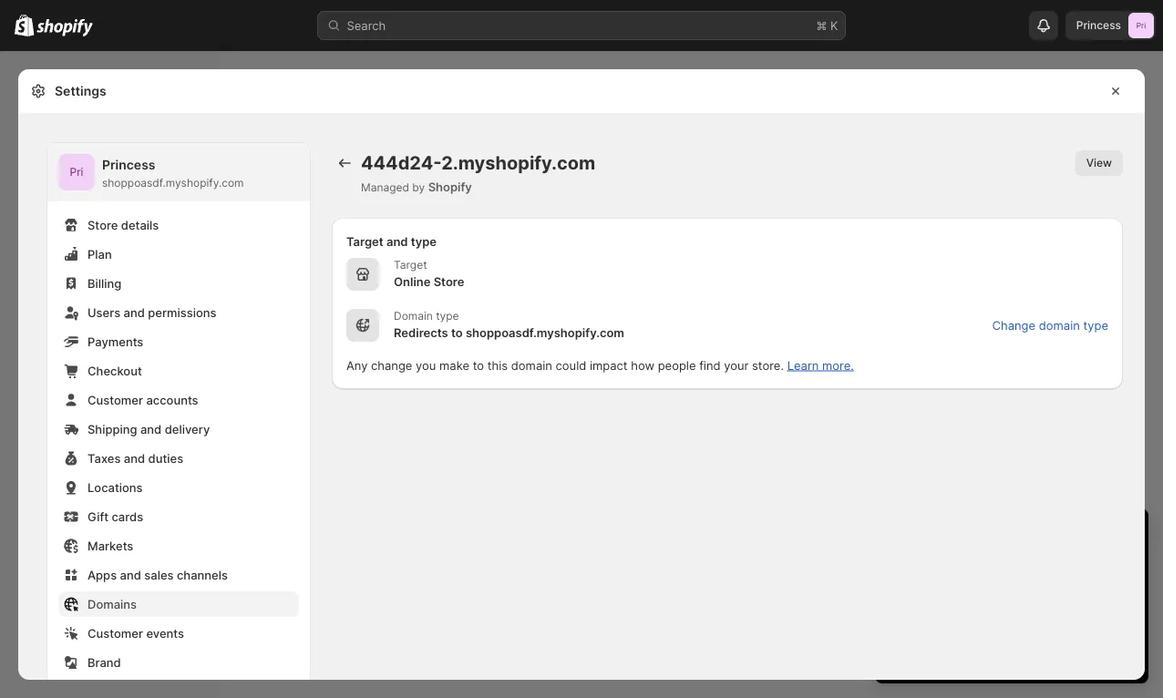 Task type: describe. For each thing, give the bounding box(es) containing it.
gift
[[88, 510, 109, 524]]

locations
[[88, 480, 143, 495]]

any change you make to this domain could impact how people find your store. learn more.
[[346, 358, 854, 372]]

type for target and type
[[411, 234, 437, 248]]

how
[[631, 358, 655, 372]]

plan
[[88, 247, 112, 261]]

payments
[[88, 335, 143, 349]]

taxes
[[88, 451, 121, 465]]

your
[[724, 358, 749, 372]]

payments link
[[58, 329, 299, 355]]

more.
[[822, 358, 854, 372]]

checkout link
[[58, 358, 299, 384]]

444d24-2.myshopify.com
[[361, 152, 596, 174]]

change domain type button
[[992, 318, 1108, 332]]

learn more. link
[[787, 358, 854, 372]]

could
[[556, 358, 586, 372]]

change
[[992, 318, 1036, 332]]

store inside the shop settings menu element
[[88, 218, 118, 232]]

taxes and duties link
[[58, 446, 299, 471]]

customer events link
[[58, 621, 299, 646]]

gift cards link
[[58, 504, 299, 530]]

customer for customer accounts
[[88, 393, 143, 407]]

domain
[[394, 309, 433, 323]]

and for apps
[[120, 568, 141, 582]]

princess shoppoasdf.myshopify.com
[[102, 157, 244, 190]]

and for shipping
[[140, 422, 162, 436]]

redirects
[[394, 325, 448, 340]]

learn
[[787, 358, 819, 372]]

gift cards
[[88, 510, 143, 524]]

k
[[830, 18, 838, 32]]

target online store
[[394, 258, 464, 289]]

shipping and delivery link
[[58, 417, 299, 442]]

online
[[394, 274, 431, 289]]

managed by shopify
[[361, 180, 472, 194]]

settings
[[55, 83, 106, 99]]

store.
[[752, 358, 784, 372]]

type inside domain type redirects to shoppoasdf.myshopify.com
[[436, 309, 459, 323]]

users and permissions
[[88, 305, 216, 319]]

princess image
[[1128, 13, 1154, 38]]

princess image
[[58, 154, 95, 191]]

shoppoasdf.myshopify.com inside domain type redirects to shoppoasdf.myshopify.com
[[466, 325, 624, 340]]

view
[[1086, 156, 1112, 170]]

details
[[121, 218, 159, 232]]

find
[[699, 358, 721, 372]]

brand link
[[58, 650, 299, 675]]

apps
[[88, 568, 117, 582]]

0 horizontal spatial domain
[[511, 358, 552, 372]]

customer accounts
[[88, 393, 198, 407]]

customer events
[[88, 626, 184, 640]]

1 vertical spatial to
[[473, 358, 484, 372]]

search
[[347, 18, 386, 32]]

⌘
[[816, 18, 827, 32]]

taxes and duties
[[88, 451, 183, 465]]

locations link
[[58, 475, 299, 500]]

view link
[[1075, 150, 1123, 176]]

by
[[412, 180, 425, 194]]

and for taxes
[[124, 451, 145, 465]]



Task type: vqa. For each thing, say whether or not it's contained in the screenshot.
services on the top
no



Task type: locate. For each thing, give the bounding box(es) containing it.
store right online
[[434, 274, 464, 289]]

princess
[[1076, 19, 1121, 32], [102, 157, 155, 173]]

and down customer accounts
[[140, 422, 162, 436]]

0 horizontal spatial to
[[451, 325, 463, 340]]

type
[[411, 234, 437, 248], [436, 309, 459, 323], [1083, 318, 1108, 332]]

managed
[[361, 180, 409, 194]]

1 day left in your trial element
[[875, 556, 1149, 684]]

and right taxes
[[124, 451, 145, 465]]

0 vertical spatial shoppoasdf.myshopify.com
[[102, 176, 244, 190]]

users
[[88, 305, 120, 319]]

to
[[451, 325, 463, 340], [473, 358, 484, 372]]

1 horizontal spatial shopify image
[[37, 19, 93, 37]]

change domain type
[[992, 318, 1108, 332]]

domain
[[1039, 318, 1080, 332], [511, 358, 552, 372]]

dialog
[[1152, 69, 1163, 680]]

type up target online store
[[411, 234, 437, 248]]

444d24-
[[361, 152, 441, 174]]

brand
[[88, 655, 121, 670]]

1 vertical spatial princess
[[102, 157, 155, 173]]

and for users
[[124, 305, 145, 319]]

pri button
[[58, 154, 95, 191]]

store inside target online store
[[434, 274, 464, 289]]

shopify
[[428, 180, 472, 194]]

impact
[[590, 358, 628, 372]]

users and permissions link
[[58, 300, 299, 325]]

apps and sales channels
[[88, 568, 228, 582]]

plan link
[[58, 242, 299, 267]]

and for target
[[386, 234, 408, 248]]

target for target and type
[[346, 234, 384, 248]]

1 vertical spatial customer
[[88, 626, 143, 640]]

type right change
[[1083, 318, 1108, 332]]

princess for princess
[[1076, 19, 1121, 32]]

target
[[346, 234, 384, 248], [394, 258, 427, 272]]

cards
[[112, 510, 143, 524]]

1 vertical spatial target
[[394, 258, 427, 272]]

0 horizontal spatial store
[[88, 218, 118, 232]]

0 vertical spatial princess
[[1076, 19, 1121, 32]]

0 vertical spatial target
[[346, 234, 384, 248]]

domains link
[[58, 592, 299, 617]]

⌘ k
[[816, 18, 838, 32]]

people
[[658, 358, 696, 372]]

1 horizontal spatial shoppoasdf.myshopify.com
[[466, 325, 624, 340]]

1 horizontal spatial to
[[473, 358, 484, 372]]

0 horizontal spatial shoppoasdf.myshopify.com
[[102, 176, 244, 190]]

target up online
[[394, 258, 427, 272]]

domain right this
[[511, 358, 552, 372]]

shopify image
[[15, 14, 34, 36], [37, 19, 93, 37]]

markets
[[88, 539, 133, 553]]

0 horizontal spatial princess
[[102, 157, 155, 173]]

princess left princess image
[[1076, 19, 1121, 32]]

you
[[416, 358, 436, 372]]

princess inside princess shoppoasdf.myshopify.com
[[102, 157, 155, 173]]

1 horizontal spatial store
[[434, 274, 464, 289]]

1 vertical spatial shoppoasdf.myshopify.com
[[466, 325, 624, 340]]

domain type redirects to shoppoasdf.myshopify.com
[[394, 309, 624, 340]]

0 vertical spatial customer
[[88, 393, 143, 407]]

to up the make
[[451, 325, 463, 340]]

1 horizontal spatial target
[[394, 258, 427, 272]]

markets link
[[58, 533, 299, 559]]

princess for princess shoppoasdf.myshopify.com
[[102, 157, 155, 173]]

permissions
[[148, 305, 216, 319]]

domains
[[88, 597, 137, 611]]

this
[[487, 358, 508, 372]]

delivery
[[165, 422, 210, 436]]

princess right the pri 'button' at left top
[[102, 157, 155, 173]]

store up plan
[[88, 218, 118, 232]]

0 vertical spatial domain
[[1039, 318, 1080, 332]]

shoppoasdf.myshopify.com up store details link
[[102, 176, 244, 190]]

billing link
[[58, 271, 299, 296]]

shop settings menu element
[[47, 143, 310, 698]]

customer for customer events
[[88, 626, 143, 640]]

sales
[[144, 568, 174, 582]]

0 horizontal spatial target
[[346, 234, 384, 248]]

checkout
[[88, 364, 142, 378]]

shoppoasdf.myshopify.com
[[102, 176, 244, 190], [466, 325, 624, 340]]

any
[[346, 358, 368, 372]]

shoppoasdf.myshopify.com inside the shop settings menu element
[[102, 176, 244, 190]]

target and type
[[346, 234, 437, 248]]

billing
[[88, 276, 121, 290]]

to left this
[[473, 358, 484, 372]]

duties
[[148, 451, 183, 465]]

shipping
[[88, 422, 137, 436]]

and
[[386, 234, 408, 248], [124, 305, 145, 319], [140, 422, 162, 436], [124, 451, 145, 465], [120, 568, 141, 582]]

target inside target online store
[[394, 258, 427, 272]]

settings dialog
[[18, 69, 1145, 698]]

customer accounts link
[[58, 387, 299, 413]]

apps and sales channels link
[[58, 562, 299, 588]]

1 horizontal spatial princess
[[1076, 19, 1121, 32]]

change
[[371, 358, 412, 372]]

target for target online store
[[394, 258, 427, 272]]

store
[[88, 218, 118, 232], [434, 274, 464, 289]]

accounts
[[146, 393, 198, 407]]

domain right change
[[1039, 318, 1080, 332]]

shoppoasdf.myshopify.com up could
[[466, 325, 624, 340]]

events
[[146, 626, 184, 640]]

to inside domain type redirects to shoppoasdf.myshopify.com
[[451, 325, 463, 340]]

make
[[439, 358, 469, 372]]

type for change domain type
[[1083, 318, 1108, 332]]

1 vertical spatial store
[[434, 274, 464, 289]]

target down managed at the top of the page
[[346, 234, 384, 248]]

2.myshopify.com
[[441, 152, 596, 174]]

0 vertical spatial to
[[451, 325, 463, 340]]

0 horizontal spatial shopify image
[[15, 14, 34, 36]]

customer down domains
[[88, 626, 143, 640]]

store details
[[88, 218, 159, 232]]

shipping and delivery
[[88, 422, 210, 436]]

1 customer from the top
[[88, 393, 143, 407]]

1 vertical spatial domain
[[511, 358, 552, 372]]

customer
[[88, 393, 143, 407], [88, 626, 143, 640]]

2 customer from the top
[[88, 626, 143, 640]]

channels
[[177, 568, 228, 582]]

and right users
[[124, 305, 145, 319]]

type up redirects
[[436, 309, 459, 323]]

customer down checkout
[[88, 393, 143, 407]]

and right apps
[[120, 568, 141, 582]]

store details link
[[58, 212, 299, 238]]

1 horizontal spatial domain
[[1039, 318, 1080, 332]]

and up online
[[386, 234, 408, 248]]

0 vertical spatial store
[[88, 218, 118, 232]]



